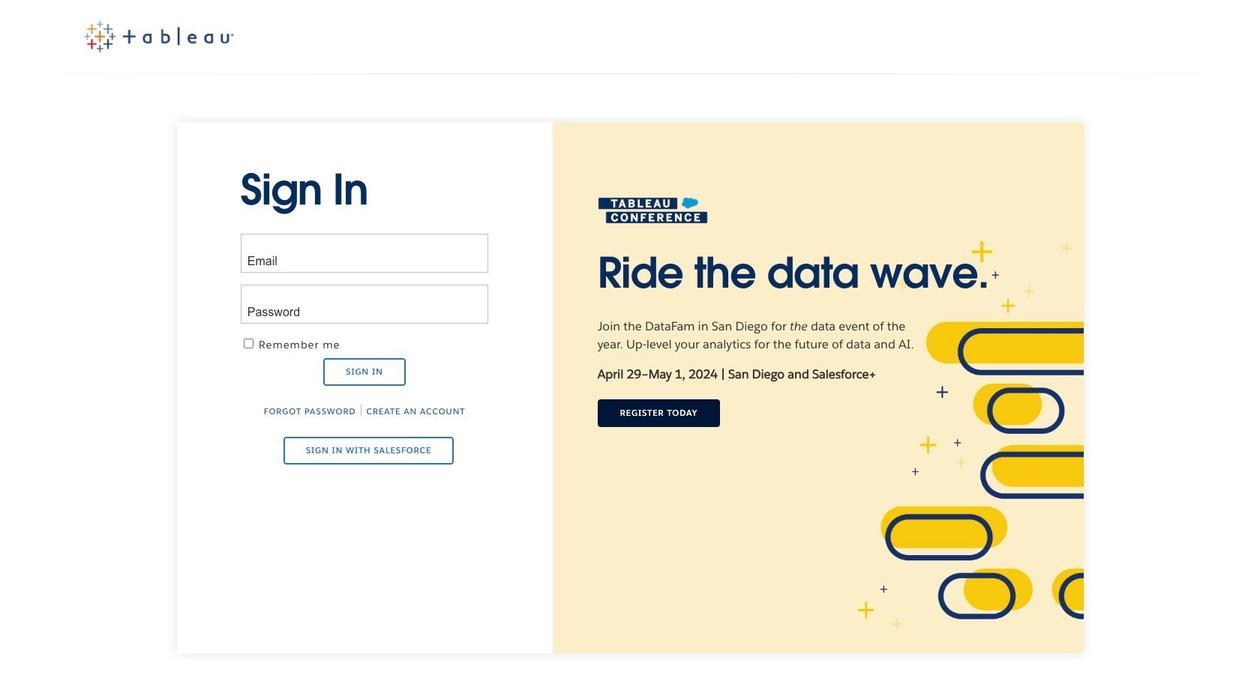 Task type: locate. For each thing, give the bounding box(es) containing it.
tableau conference image
[[598, 197, 708, 225]]

None checkbox
[[244, 339, 253, 349]]



Task type: describe. For each thing, give the bounding box(es) containing it.
Password password field
[[241, 285, 489, 324]]

Email email field
[[241, 234, 489, 273]]

tableau software image
[[84, 21, 234, 52]]



